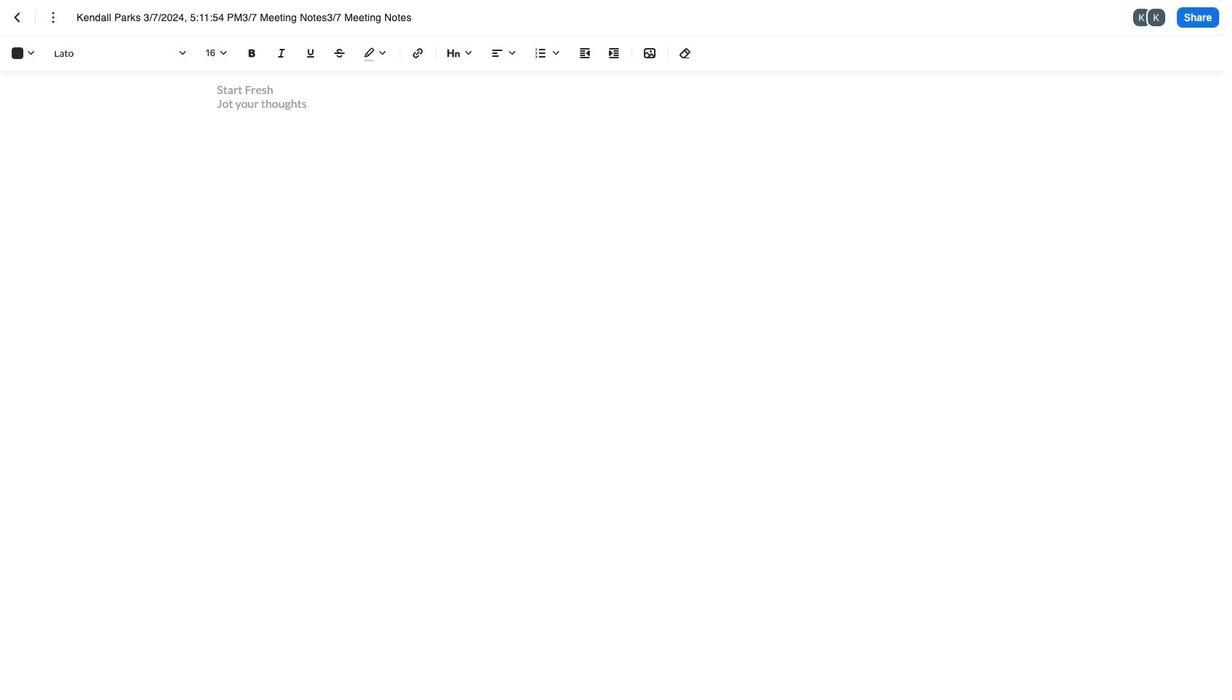 Task type: describe. For each thing, give the bounding box(es) containing it.
bold image
[[244, 44, 261, 62]]

1 kendall parks image from the left
[[1133, 9, 1151, 26]]

underline image
[[302, 44, 319, 62]]

more image
[[44, 9, 62, 26]]

all notes image
[[9, 9, 26, 26]]



Task type: vqa. For each thing, say whether or not it's contained in the screenshot.
the bottom Right icon
no



Task type: locate. For each thing, give the bounding box(es) containing it.
insert image image
[[641, 44, 659, 62]]

link image
[[409, 44, 427, 62]]

decrease indent image
[[576, 44, 594, 62]]

None text field
[[77, 10, 438, 25]]

2 kendall parks image from the left
[[1148, 9, 1165, 26]]

increase indent image
[[605, 44, 623, 62]]

kendall parks image
[[1133, 9, 1151, 26], [1148, 9, 1165, 26]]

italic image
[[273, 44, 290, 62]]

strikethrough image
[[331, 44, 349, 62]]

clear style image
[[677, 44, 694, 62]]



